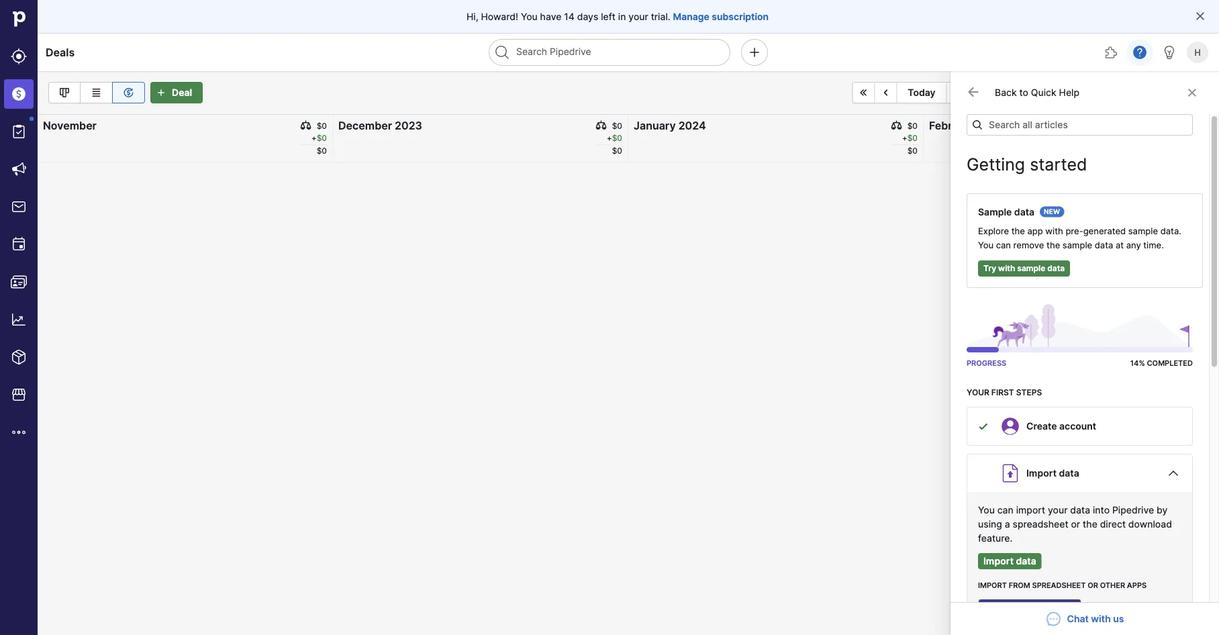 Task type: describe. For each thing, give the bounding box(es) containing it.
1 horizontal spatial the
[[1047, 240, 1060, 250]]

sales assistant image
[[1161, 44, 1178, 60]]

import data link
[[978, 553, 1042, 569]]

trial.
[[651, 11, 670, 22]]

explore the app with pre-generated sample data. you can remove the sample data at any time.
[[978, 226, 1182, 250]]

more image
[[11, 424, 27, 440]]

february
[[929, 119, 976, 132]]

1 horizontal spatial color primary image
[[972, 120, 983, 130]]

quick add image
[[747, 44, 763, 60]]

h
[[1194, 47, 1201, 57]]

sample inside try with sample data button
[[1017, 264, 1046, 273]]

0 vertical spatial you
[[521, 11, 538, 22]]

data inside button
[[1048, 264, 1065, 273]]

forecast image
[[121, 85, 137, 101]]

+ for january
[[902, 133, 907, 143]]

create account
[[1027, 421, 1096, 432]]

direct
[[1100, 518, 1126, 530]]

import inside you can import your data into pipedrive by using a spreadsheet or the direct download feature.
[[1016, 504, 1045, 516]]

with inside explore the app with pre-generated sample data. you can remove the sample data at any time.
[[1046, 226, 1063, 236]]

time.
[[1144, 240, 1164, 250]]

back
[[995, 87, 1017, 98]]

color primary image left to
[[1000, 87, 1016, 98]]

chat
[[1067, 613, 1089, 625]]

color primary image down "h" button
[[1189, 87, 1205, 98]]

14%
[[1130, 359, 1145, 368]]

manage subscription link
[[673, 10, 769, 23]]

color primary image down color secondary icon at the top right
[[1187, 120, 1198, 131]]

campaigns image
[[11, 161, 27, 177]]

quick
[[1031, 87, 1057, 98]]

first
[[992, 387, 1014, 397]]

import inside import data link
[[984, 556, 1014, 567]]

list image
[[88, 85, 104, 101]]

can inside explore the app with pre-generated sample data. you can remove the sample data at any time.
[[996, 240, 1011, 250]]

your first steps
[[967, 387, 1042, 397]]

color primary image right quick at top
[[1058, 87, 1074, 98]]

steps
[[1016, 387, 1042, 397]]

pipeline button
[[997, 82, 1077, 103]]

activities image
[[11, 236, 27, 252]]

sample data
[[978, 206, 1035, 218]]

using
[[978, 518, 1002, 530]]

deals
[[46, 46, 75, 59]]

color primary image down previous month icon at the top of page
[[891, 120, 902, 131]]

your
[[967, 387, 990, 397]]

have
[[540, 11, 562, 22]]

other
[[1100, 581, 1125, 590]]

your inside you can import your data into pipedrive by using a spreadsheet or the direct download feature.
[[1048, 504, 1068, 516]]

+ $0 $0 for december
[[607, 133, 622, 156]]

you inside explore the app with pre-generated sample data. you can remove the sample data at any time.
[[978, 240, 994, 250]]

1 vertical spatial import
[[978, 581, 1007, 590]]

to
[[1019, 87, 1029, 98]]

the inside you can import your data into pipedrive by using a spreadsheet or the direct download feature.
[[1083, 518, 1098, 530]]

jump forward 4 months image
[[972, 87, 988, 98]]

manage
[[673, 11, 710, 22]]

january
[[634, 119, 676, 132]]

days
[[577, 11, 598, 22]]

spreadsheet inside you can import your data into pipedrive by using a spreadsheet or the direct download feature.
[[1013, 518, 1069, 530]]

data down create account
[[1059, 468, 1079, 479]]

getting started
[[967, 154, 1087, 175]]

14
[[564, 11, 575, 22]]

left
[[601, 11, 616, 22]]

try with sample data
[[984, 264, 1065, 273]]

color primary image up the by
[[1166, 465, 1182, 481]]

sales inbox image
[[11, 199, 27, 215]]

us
[[1113, 613, 1124, 625]]

1 vertical spatial import data
[[984, 556, 1036, 567]]

1 vertical spatial or
[[1088, 581, 1098, 590]]

0 vertical spatial import data
[[1027, 468, 1079, 479]]

into
[[1093, 504, 1110, 516]]

app
[[1028, 226, 1043, 236]]

1 + from the left
[[311, 133, 317, 143]]

color primary inverted image
[[153, 87, 169, 98]]

color undefined image
[[11, 124, 27, 140]]

1 + $0 $0 from the left
[[311, 133, 327, 156]]

2023
[[395, 119, 422, 132]]

data.
[[1161, 226, 1182, 236]]

with for try with sample data
[[998, 264, 1015, 273]]

color primary image left "january" in the right top of the page
[[596, 120, 607, 131]]

pre-
[[1066, 226, 1083, 236]]

color positive image
[[978, 421, 989, 432]]

try
[[984, 264, 996, 273]]

january 2024
[[634, 119, 706, 132]]

leads image
[[11, 48, 27, 64]]

hi,
[[467, 11, 478, 22]]

+ $0 $0 for january
[[902, 133, 918, 156]]

color secondary image
[[1184, 87, 1200, 98]]

Search all articles text field
[[967, 114, 1193, 136]]

$0 $0
[[1203, 133, 1213, 156]]

deal
[[172, 87, 192, 98]]

2 horizontal spatial color primary image
[[1173, 87, 1189, 98]]

december
[[338, 119, 392, 132]]

progress
[[967, 359, 1007, 368]]

generated
[[1083, 226, 1126, 236]]

import from spreadsheet or other apps
[[978, 581, 1147, 590]]

Search Pipedrive field
[[489, 39, 730, 66]]



Task type: vqa. For each thing, say whether or not it's contained in the screenshot.
More icon
yes



Task type: locate. For each thing, give the bounding box(es) containing it.
import data
[[1027, 468, 1079, 479], [984, 556, 1036, 567]]

a
[[1005, 518, 1010, 530]]

help
[[1059, 87, 1080, 98]]

pipeline image
[[56, 85, 73, 101]]

pipedrive
[[1112, 504, 1154, 516]]

0 horizontal spatial your
[[629, 11, 648, 22]]

color secondary image
[[967, 85, 980, 99]]

2 vertical spatial the
[[1083, 518, 1098, 530]]

color primary image left december
[[301, 120, 311, 131]]

your
[[629, 11, 648, 22], [1048, 504, 1068, 516]]

0 vertical spatial import
[[1027, 468, 1057, 479]]

1 vertical spatial import
[[984, 556, 1014, 567]]

with for chat with us
[[1091, 613, 1111, 625]]

import down create
[[1027, 468, 1057, 479]]

with right try
[[998, 264, 1015, 273]]

you
[[521, 11, 538, 22], [978, 240, 994, 250], [978, 504, 995, 516]]

today button
[[897, 82, 947, 103]]

the left app
[[1012, 226, 1025, 236]]

by
[[1157, 504, 1168, 516]]

0 vertical spatial import
[[1016, 504, 1045, 516]]

you down the explore
[[978, 240, 994, 250]]

2 + from the left
[[607, 133, 612, 143]]

1 vertical spatial you
[[978, 240, 994, 250]]

spreadsheet
[[1013, 518, 1069, 530], [1032, 581, 1086, 590]]

today
[[908, 87, 936, 98]]

2 horizontal spatial the
[[1083, 518, 1098, 530]]

explore
[[978, 226, 1009, 236]]

try with sample data button
[[978, 260, 1070, 277]]

the down the into
[[1083, 518, 1098, 530]]

0 vertical spatial the
[[1012, 226, 1025, 236]]

0 horizontal spatial import
[[978, 581, 1007, 590]]

1 vertical spatial with
[[998, 264, 1015, 273]]

getting
[[967, 154, 1025, 175]]

data left the into
[[1070, 504, 1090, 516]]

the
[[1012, 226, 1025, 236], [1047, 240, 1060, 250], [1083, 518, 1098, 530]]

3 + from the left
[[902, 133, 907, 143]]

sample down pre-
[[1063, 240, 1092, 250]]

0 vertical spatial sample
[[1128, 226, 1158, 236]]

import
[[1027, 468, 1057, 479], [984, 556, 1014, 567]]

download
[[1129, 518, 1172, 530]]

howard!
[[481, 11, 518, 22]]

home image
[[9, 9, 29, 29]]

3 + $0 $0 from the left
[[902, 133, 918, 156]]

spreadsheet up chat
[[1032, 581, 1086, 590]]

import left from
[[978, 581, 1007, 590]]

0 horizontal spatial color primary image
[[301, 120, 311, 131]]

0 horizontal spatial the
[[1012, 226, 1025, 236]]

sample down remove at the right top of the page
[[1017, 264, 1046, 273]]

with
[[1046, 226, 1063, 236], [998, 264, 1015, 273], [1091, 613, 1111, 625]]

import up import data link
[[1016, 504, 1045, 516]]

with inside button
[[998, 264, 1015, 273]]

can
[[996, 240, 1011, 250], [997, 504, 1014, 516]]

data down explore the app with pre-generated sample data. you can remove the sample data at any time.
[[1048, 264, 1065, 273]]

can down the explore
[[996, 240, 1011, 250]]

import data down create account
[[1027, 468, 1079, 479]]

1 horizontal spatial with
[[1046, 226, 1063, 236]]

in
[[618, 11, 626, 22]]

subscription
[[712, 11, 769, 22]]

0 vertical spatial or
[[1071, 518, 1080, 530]]

quick help image
[[1132, 44, 1148, 60]]

or
[[1071, 518, 1080, 530], [1088, 581, 1098, 590]]

2 vertical spatial with
[[1091, 613, 1111, 625]]

color primary image down jump forward 4 months "image" at the top right
[[972, 120, 983, 130]]

0 vertical spatial with
[[1046, 226, 1063, 236]]

color primary image
[[1195, 11, 1206, 21], [1000, 87, 1016, 98], [1058, 87, 1074, 98], [1189, 87, 1205, 98], [596, 120, 607, 131], [891, 120, 902, 131], [1187, 120, 1198, 131], [1166, 465, 1182, 481]]

data up app
[[1014, 206, 1035, 218]]

import data up from
[[984, 556, 1036, 567]]

insights image
[[11, 312, 27, 328]]

$0
[[317, 121, 327, 131], [612, 121, 622, 131], [907, 121, 918, 131], [1203, 121, 1213, 131], [317, 133, 327, 143], [612, 133, 622, 143], [907, 133, 918, 143], [1203, 133, 1213, 143], [317, 146, 327, 156], [612, 146, 622, 156], [907, 146, 918, 156], [1203, 146, 1213, 156]]

2024
[[679, 119, 706, 132]]

you can import your data into pipedrive by using a spreadsheet or the direct download feature.
[[978, 504, 1172, 544]]

1 horizontal spatial +
[[607, 133, 612, 143]]

color primary image
[[1173, 87, 1189, 98], [972, 120, 983, 130], [301, 120, 311, 131]]

your left the into
[[1048, 504, 1068, 516]]

your right in
[[629, 11, 648, 22]]

+ $0 $0
[[311, 133, 327, 156], [607, 133, 622, 156], [902, 133, 918, 156]]

0 vertical spatial spreadsheet
[[1013, 518, 1069, 530]]

0 horizontal spatial or
[[1071, 518, 1080, 530]]

0 horizontal spatial with
[[998, 264, 1015, 273]]

account
[[1059, 421, 1096, 432]]

can up a at the right of the page
[[997, 504, 1014, 516]]

create
[[1027, 421, 1057, 432]]

or left other
[[1088, 581, 1098, 590]]

+
[[311, 133, 317, 143], [607, 133, 612, 143], [902, 133, 907, 143]]

data inside explore the app with pre-generated sample data. you can remove the sample data at any time.
[[1095, 240, 1113, 250]]

at
[[1116, 240, 1124, 250]]

completed
[[1147, 359, 1193, 368]]

the right remove at the right top of the page
[[1047, 240, 1060, 250]]

import down feature.
[[984, 556, 1014, 567]]

pipeline
[[1019, 87, 1055, 98]]

menu
[[0, 0, 38, 635]]

december 2023
[[338, 119, 422, 132]]

import
[[1016, 504, 1045, 516], [978, 581, 1007, 590]]

data down generated
[[1095, 240, 1113, 250]]

2 horizontal spatial + $0 $0
[[902, 133, 918, 156]]

2 + $0 $0 from the left
[[607, 133, 622, 156]]

with left us
[[1091, 613, 1111, 625]]

or inside you can import your data into pipedrive by using a spreadsheet or the direct download feature.
[[1071, 518, 1080, 530]]

1 horizontal spatial or
[[1088, 581, 1098, 590]]

contacts image
[[11, 274, 27, 290]]

1 vertical spatial sample
[[1063, 240, 1092, 250]]

0 horizontal spatial import
[[984, 556, 1014, 567]]

you up using
[[978, 504, 995, 516]]

1 vertical spatial spreadsheet
[[1032, 581, 1086, 590]]

+ for december
[[607, 133, 612, 143]]

2 horizontal spatial sample
[[1128, 226, 1158, 236]]

0 vertical spatial your
[[629, 11, 648, 22]]

you inside you can import your data into pipedrive by using a spreadsheet or the direct download feature.
[[978, 504, 995, 516]]

from
[[1009, 581, 1030, 590]]

0 horizontal spatial + $0 $0
[[311, 133, 327, 156]]

1 horizontal spatial + $0 $0
[[607, 133, 622, 156]]

1 vertical spatial the
[[1047, 240, 1060, 250]]

menu item
[[0, 75, 38, 113]]

hi, howard! you have 14 days left in your  trial. manage subscription
[[467, 11, 769, 22]]

chat with us
[[1067, 613, 1124, 625]]

color primary image down 'sales assistant' 'icon'
[[1173, 87, 1189, 98]]

color primary image up 'h'
[[1195, 11, 1206, 21]]

november
[[43, 119, 97, 132]]

data inside you can import your data into pipedrive by using a spreadsheet or the direct download feature.
[[1070, 504, 1090, 516]]

previous month image
[[878, 87, 894, 98]]

2 vertical spatial you
[[978, 504, 995, 516]]

2 horizontal spatial +
[[902, 133, 907, 143]]

marketplace image
[[11, 387, 27, 403]]

with right app
[[1046, 226, 1063, 236]]

1 vertical spatial can
[[997, 504, 1014, 516]]

data up from
[[1016, 556, 1036, 567]]

started
[[1030, 154, 1087, 175]]

or left the direct
[[1071, 518, 1080, 530]]

deal button
[[150, 82, 203, 103]]

you left have
[[521, 11, 538, 22]]

remove
[[1014, 240, 1044, 250]]

any
[[1126, 240, 1141, 250]]

apps
[[1127, 581, 1147, 590]]

sample up any
[[1128, 226, 1158, 236]]

1 horizontal spatial sample
[[1063, 240, 1092, 250]]

products image
[[11, 349, 27, 365]]

back to quick help
[[995, 87, 1080, 98]]

feature.
[[978, 532, 1013, 544]]

1 horizontal spatial your
[[1048, 504, 1068, 516]]

deals image
[[11, 86, 27, 102]]

1 horizontal spatial import
[[1027, 468, 1057, 479]]

data
[[1014, 206, 1035, 218], [1095, 240, 1113, 250], [1048, 264, 1065, 273], [1059, 468, 1079, 479], [1070, 504, 1090, 516], [1016, 556, 1036, 567]]

0 vertical spatial can
[[996, 240, 1011, 250]]

14% completed
[[1130, 359, 1193, 368]]

sample
[[1128, 226, 1158, 236], [1063, 240, 1092, 250], [1017, 264, 1046, 273]]

1 horizontal spatial import
[[1016, 504, 1045, 516]]

0 horizontal spatial sample
[[1017, 264, 1046, 273]]

0 horizontal spatial +
[[311, 133, 317, 143]]

jump back 4 months image
[[856, 87, 872, 98]]

h button
[[1184, 39, 1211, 66]]

new
[[1044, 208, 1060, 216]]

spreadsheet right a at the right of the page
[[1013, 518, 1069, 530]]

can inside you can import your data into pipedrive by using a spreadsheet or the direct download feature.
[[997, 504, 1014, 516]]

2 horizontal spatial with
[[1091, 613, 1111, 625]]

1 vertical spatial your
[[1048, 504, 1068, 516]]

2 vertical spatial sample
[[1017, 264, 1046, 273]]

sample
[[978, 206, 1012, 218]]



